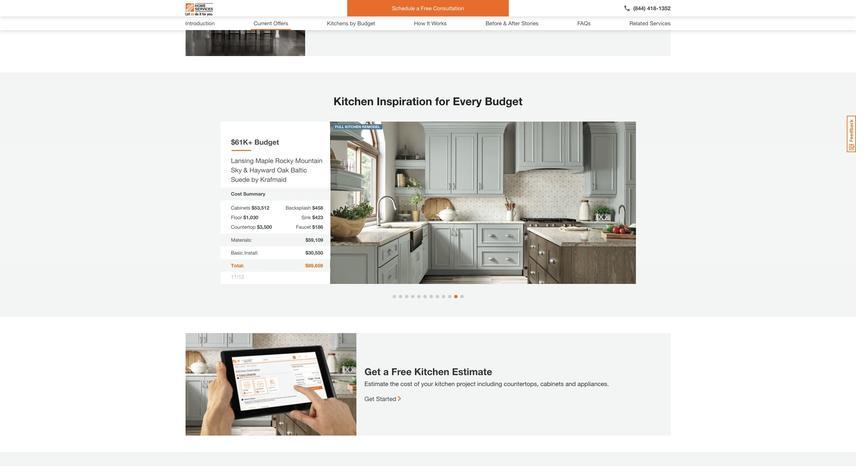 Task type: vqa. For each thing, say whether or not it's contained in the screenshot.
50k max budget gray desktop image
no



Task type: describe. For each thing, give the bounding box(es) containing it.
before & after stories
[[486, 20, 538, 26]]

more
[[313, 15, 327, 23]]

kitchens
[[327, 20, 348, 26]]

more details link
[[313, 15, 348, 23]]

appliances.
[[578, 380, 609, 388]]

countertops,
[[504, 380, 539, 388]]

cost
[[400, 380, 412, 388]]

schedule
[[392, 5, 415, 11]]

it
[[427, 20, 430, 26]]

schedule a free consultation button
[[347, 0, 509, 16]]

get started link
[[364, 395, 401, 403]]

introduction
[[185, 20, 215, 26]]

offers
[[273, 20, 288, 26]]

cabinets
[[540, 380, 564, 388]]

1352
[[658, 5, 671, 11]]

kitchen estimator banner images; orange kitchen icon image
[[185, 333, 356, 436]]

by
[[350, 20, 356, 26]]

get for get started
[[364, 395, 374, 403]]

current
[[254, 20, 272, 26]]

more details
[[313, 15, 348, 23]]

&
[[503, 20, 507, 26]]

details
[[329, 15, 348, 23]]

get for get a free kitchen estimate
[[364, 366, 381, 377]]

12/10.
[[350, 0, 368, 8]]

1 vertical spatial budget
[[485, 95, 522, 108]]

inspiration
[[377, 95, 432, 108]]

works
[[431, 20, 447, 26]]

how
[[414, 20, 425, 26]]

after
[[508, 20, 520, 26]]

61k max budget gray desktop image
[[220, 122, 636, 284]]

do it for you logo image
[[185, 0, 213, 19]]

now through 12/10.
[[313, 0, 368, 8]]

a for get
[[383, 366, 389, 377]]



Task type: locate. For each thing, give the bounding box(es) containing it.
1 vertical spatial get
[[364, 395, 374, 403]]

current offers
[[254, 20, 288, 26]]

1 horizontal spatial budget
[[485, 95, 522, 108]]

free
[[421, 5, 432, 11], [391, 366, 412, 377]]

(844)
[[633, 5, 646, 11]]

a for schedule
[[416, 5, 419, 11]]

0 vertical spatial free
[[421, 5, 432, 11]]

0 horizontal spatial a
[[383, 366, 389, 377]]

of
[[414, 380, 419, 388]]

(844) 418-1352
[[633, 5, 671, 11]]

1 get from the top
[[364, 366, 381, 377]]

schedule a free consultation
[[392, 5, 464, 11]]

0 vertical spatial a
[[416, 5, 419, 11]]

2 get from the top
[[364, 395, 374, 403]]

get a free kitchen estimate
[[364, 366, 492, 377]]

1 horizontal spatial estimate
[[452, 366, 492, 377]]

0 horizontal spatial estimate
[[364, 380, 388, 388]]

related
[[630, 20, 648, 26]]

before
[[486, 20, 502, 26]]

0 vertical spatial budget
[[357, 20, 375, 26]]

services
[[650, 20, 671, 26]]

a right the schedule
[[416, 5, 419, 11]]

a inside schedule a free consultation button
[[416, 5, 419, 11]]

through
[[328, 0, 349, 8]]

stories
[[521, 20, 538, 26]]

estimate the cost of your kitchen project including countertops, cabinets and appliances.
[[364, 380, 609, 388]]

get left started
[[364, 395, 374, 403]]

1 horizontal spatial kitchen
[[414, 366, 449, 377]]

0 vertical spatial estimate
[[452, 366, 492, 377]]

0 vertical spatial get
[[364, 366, 381, 377]]

kitchen inspiration for every budget
[[334, 95, 522, 108]]

for
[[435, 95, 450, 108]]

a shining modern kitchen featuring grey cabinets and classic decor; orange cabinet icon image
[[185, 0, 305, 56]]

free for consultation
[[421, 5, 432, 11]]

get
[[364, 366, 381, 377], [364, 395, 374, 403]]

your
[[421, 380, 433, 388]]

kitchen
[[334, 95, 374, 108], [414, 366, 449, 377]]

get up get started
[[364, 366, 381, 377]]

0 horizontal spatial kitchen
[[334, 95, 374, 108]]

estimate
[[452, 366, 492, 377], [364, 380, 388, 388]]

consultation
[[433, 5, 464, 11]]

how it works
[[414, 20, 447, 26]]

free inside button
[[421, 5, 432, 11]]

a
[[416, 5, 419, 11], [383, 366, 389, 377]]

418-
[[647, 5, 658, 11]]

budget
[[357, 20, 375, 26], [485, 95, 522, 108]]

kitchens by budget
[[327, 20, 375, 26]]

1 vertical spatial a
[[383, 366, 389, 377]]

1 vertical spatial free
[[391, 366, 412, 377]]

free up it
[[421, 5, 432, 11]]

1 horizontal spatial free
[[421, 5, 432, 11]]

feedback link image
[[847, 116, 856, 152]]

0 vertical spatial kitchen
[[334, 95, 374, 108]]

get started
[[364, 395, 396, 403]]

every
[[453, 95, 482, 108]]

free up cost at bottom left
[[391, 366, 412, 377]]

free for kitchen
[[391, 366, 412, 377]]

0 horizontal spatial budget
[[357, 20, 375, 26]]

a up started
[[383, 366, 389, 377]]

now
[[313, 0, 326, 8]]

kitchen
[[435, 380, 455, 388]]

estimate up get started
[[364, 380, 388, 388]]

and
[[565, 380, 576, 388]]

1 horizontal spatial a
[[416, 5, 419, 11]]

the
[[390, 380, 399, 388]]

faqs
[[577, 20, 591, 26]]

including
[[477, 380, 502, 388]]

1 vertical spatial kitchen
[[414, 366, 449, 377]]

related services
[[630, 20, 671, 26]]

project
[[457, 380, 476, 388]]

0 horizontal spatial free
[[391, 366, 412, 377]]

1 vertical spatial estimate
[[364, 380, 388, 388]]

estimate up project
[[452, 366, 492, 377]]

started
[[376, 395, 396, 403]]

(844) 418-1352 link
[[624, 4, 671, 12]]



